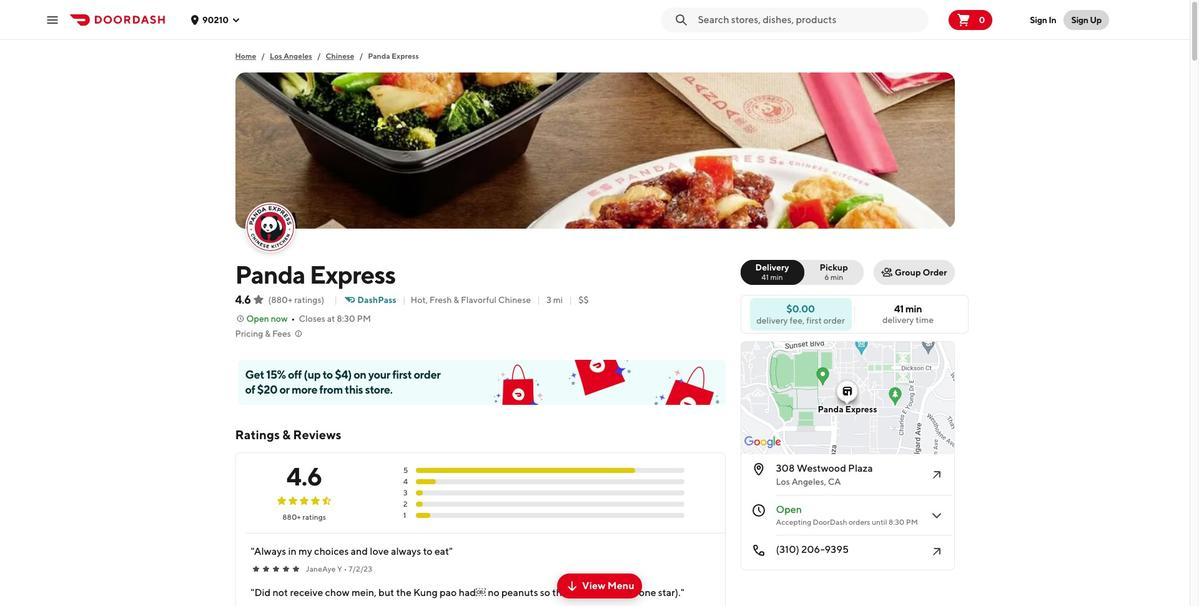 Task type: vqa. For each thing, say whether or not it's contained in the screenshot.
the $4)
yes



Task type: describe. For each thing, give the bounding box(es) containing it.
in
[[1049, 15, 1057, 25]]

$0.00
[[787, 303, 815, 315]]

1 horizontal spatial 3
[[547, 295, 552, 305]]

time
[[916, 315, 934, 325]]

2 | from the left
[[403, 295, 406, 305]]

41 inside delivery 41 min
[[762, 272, 769, 282]]

(310) 206-9395
[[776, 544, 849, 556]]

find restaurant in google maps image
[[930, 467, 944, 482]]

expand store hours button
[[744, 384, 952, 424]]

pickup 6 min
[[820, 262, 848, 282]]

open menu image
[[45, 12, 60, 27]]

3 / from the left
[[360, 51, 363, 61]]

fee,
[[790, 315, 805, 325]]

or
[[280, 383, 290, 396]]

store.
[[365, 383, 393, 396]]

delivery
[[756, 262, 790, 272]]

ratings & reviews
[[235, 427, 342, 442]]

0 horizontal spatial pm
[[357, 314, 371, 324]]

get
[[245, 368, 264, 381]]

2
[[404, 499, 408, 509]]

4 | from the left
[[569, 295, 573, 305]]

sign for sign in
[[1031, 15, 1048, 25]]

map region
[[694, 231, 1014, 551]]

off
[[288, 368, 302, 381]]

flavorful
[[461, 295, 497, 305]]

0 horizontal spatial los
[[270, 51, 282, 61]]

expand store hours image
[[930, 397, 944, 412]]

los inside 308 westwood plaza los angeles, ca
[[776, 477, 790, 487]]

ratings
[[235, 427, 280, 442]]

home
[[235, 51, 256, 61]]

0 vertical spatial chinese
[[326, 51, 355, 61]]

7/2/23
[[349, 564, 373, 574]]

menu
[[608, 580, 635, 592]]

& for reviews
[[283, 427, 291, 442]]

dashpass |
[[358, 295, 406, 305]]

90210 button
[[190, 15, 241, 25]]

hot,
[[411, 295, 428, 305]]

group
[[895, 267, 921, 277]]

(880+
[[268, 295, 293, 305]]

1 horizontal spatial •
[[344, 564, 347, 574]]

until
[[872, 517, 888, 527]]

westwood
[[797, 462, 847, 474]]

on
[[354, 368, 366, 381]]

0 button
[[949, 10, 993, 30]]

reviews
[[293, 427, 342, 442]]

pricing
[[235, 329, 263, 339]]

sign up link
[[1064, 10, 1110, 30]]

Store search: begin typing to search for stores available on DoorDash text field
[[698, 13, 924, 27]]

home / los angeles / chinese / panda express
[[235, 51, 419, 61]]

view menu button
[[557, 574, 642, 599]]

open now
[[247, 314, 288, 324]]

order inside $0.00 delivery fee, first order
[[824, 315, 845, 325]]

3 | from the left
[[537, 295, 541, 305]]

1 | from the left
[[335, 295, 338, 305]]

y
[[337, 564, 342, 574]]

sign up
[[1072, 15, 1102, 25]]

• closes at 8:30 pm
[[292, 314, 371, 324]]

& for fees
[[265, 329, 271, 339]]

ratings
[[303, 512, 326, 522]]

0
[[979, 15, 986, 25]]

orders
[[849, 517, 871, 527]]

min inside 41 min delivery time
[[906, 303, 923, 315]]

4
[[404, 477, 408, 486]]

2 / from the left
[[317, 51, 321, 61]]

0 horizontal spatial •
[[292, 314, 295, 324]]

(880+ ratings)
[[268, 295, 325, 305]]

get 15% off (up to $4) on your first order of $20 or more from this store.
[[245, 368, 441, 396]]

first inside $0.00 delivery fee, first order
[[807, 315, 822, 325]]

6
[[825, 272, 830, 282]]

delivery 41 min
[[756, 262, 790, 282]]

0 horizontal spatial 4.6
[[235, 293, 251, 306]]

ca
[[828, 477, 841, 487]]

sign in
[[1031, 15, 1057, 25]]

delivery inside 41 min delivery time
[[883, 315, 915, 325]]

(310)
[[776, 544, 800, 556]]

dashpass
[[358, 295, 397, 305]]

15%
[[266, 368, 286, 381]]

$4)
[[335, 368, 352, 381]]

$20
[[257, 383, 278, 396]]

mi
[[554, 295, 563, 305]]

closes
[[299, 314, 326, 324]]

(up
[[304, 368, 321, 381]]

angeles
[[284, 51, 312, 61]]

from
[[320, 383, 343, 396]]

pricing & fees button
[[235, 327, 304, 340]]

9395
[[825, 544, 849, 556]]

sign for sign up
[[1072, 15, 1089, 25]]

order inside get 15% off (up to $4) on your first order of $20 or more from this store.
[[414, 368, 441, 381]]

308 westwood plaza los angeles, ca
[[776, 462, 873, 487]]

accepting
[[776, 517, 812, 527]]

pm inside open accepting doordash orders until 8:30 pm
[[906, 517, 919, 527]]

order
[[923, 267, 948, 277]]

sign in link
[[1023, 7, 1064, 32]]

now
[[271, 314, 288, 324]]

up
[[1091, 15, 1102, 25]]



Task type: locate. For each thing, give the bounding box(es) containing it.
open inside open accepting doordash orders until 8:30 pm
[[776, 504, 802, 516]]

min for pickup
[[831, 272, 844, 282]]

1 vertical spatial chinese
[[499, 295, 531, 305]]

/
[[261, 51, 265, 61], [317, 51, 321, 61], [360, 51, 363, 61]]

1 vertical spatial 4.6
[[287, 462, 322, 491]]

880+ ratings
[[283, 512, 326, 522]]

41 min delivery time
[[883, 303, 934, 325]]

/ right angeles
[[317, 51, 321, 61]]

1 horizontal spatial min
[[831, 272, 844, 282]]

1 delivery from the left
[[883, 315, 915, 325]]

0 vertical spatial 4.6
[[235, 293, 251, 306]]

0 vertical spatial 41
[[762, 272, 769, 282]]

1 horizontal spatial first
[[807, 315, 822, 325]]

order right fee,
[[824, 315, 845, 325]]

chinese right angeles
[[326, 51, 355, 61]]

90210
[[202, 15, 229, 25]]

pricing & fees
[[235, 329, 291, 339]]

& inside button
[[265, 329, 271, 339]]

1 / from the left
[[261, 51, 265, 61]]

8:30
[[337, 314, 355, 324], [889, 517, 905, 527]]

to
[[323, 368, 333, 381]]

0 vertical spatial pm
[[357, 314, 371, 324]]

panda express image
[[235, 72, 955, 229], [247, 204, 294, 251]]

min for delivery
[[771, 272, 783, 282]]

1 horizontal spatial pm
[[906, 517, 919, 527]]

&
[[454, 295, 459, 305], [265, 329, 271, 339], [283, 427, 291, 442]]

2 horizontal spatial /
[[360, 51, 363, 61]]

open for open now
[[247, 314, 269, 324]]

first inside get 15% off (up to $4) on your first order of $20 or more from this store.
[[393, 368, 412, 381]]

at
[[327, 314, 335, 324]]

pm left expand store hours icon
[[906, 517, 919, 527]]

2 vertical spatial &
[[283, 427, 291, 442]]

panda
[[368, 51, 390, 61], [235, 260, 305, 289], [818, 404, 844, 414], [818, 404, 844, 414], [818, 404, 844, 414], [818, 404, 844, 414]]

first right your
[[393, 368, 412, 381]]

group order button
[[874, 260, 955, 285]]

• right the y
[[344, 564, 347, 574]]

1 vertical spatial 3
[[404, 488, 408, 497]]

min down group order button
[[906, 303, 923, 315]]

1 horizontal spatial sign
[[1072, 15, 1089, 25]]

delivery left time
[[883, 315, 915, 325]]

2 sign from the left
[[1072, 15, 1089, 25]]

1 horizontal spatial delivery
[[883, 315, 915, 325]]

none radio containing pickup
[[797, 260, 864, 285]]

0 horizontal spatial 8:30
[[337, 314, 355, 324]]

2 horizontal spatial &
[[454, 295, 459, 305]]

"
[[251, 546, 254, 557], [449, 546, 453, 557], [251, 587, 255, 599], [681, 587, 685, 599]]

8:30 inside open accepting doordash orders until 8:30 pm
[[889, 517, 905, 527]]

1 horizontal spatial 41
[[895, 303, 904, 315]]

0 horizontal spatial 41
[[762, 272, 769, 282]]

pickup
[[820, 262, 848, 272]]

open for open accepting doordash orders until 8:30 pm
[[776, 504, 802, 516]]

hot, fresh & flavorful chinese | 3 mi | $$
[[411, 295, 589, 305]]

none radio containing delivery
[[741, 260, 805, 285]]

delivery left fee,
[[757, 315, 788, 325]]

41 up $0.00 delivery fee, first order
[[762, 272, 769, 282]]

41
[[762, 272, 769, 282], [895, 303, 904, 315]]

0 horizontal spatial first
[[393, 368, 412, 381]]

1 vertical spatial •
[[344, 564, 347, 574]]

880+
[[283, 512, 301, 522]]

3 left mi
[[547, 295, 552, 305]]

0 vertical spatial first
[[807, 315, 822, 325]]

0 vertical spatial open
[[247, 314, 269, 324]]

41 left time
[[895, 303, 904, 315]]

1 vertical spatial 41
[[895, 303, 904, 315]]

expand store hours image
[[930, 508, 944, 523]]

open
[[247, 314, 269, 324], [776, 504, 802, 516]]

2 horizontal spatial min
[[906, 303, 923, 315]]

0 vertical spatial 8:30
[[337, 314, 355, 324]]

•
[[292, 314, 295, 324], [344, 564, 347, 574]]

5
[[404, 466, 408, 475]]

delivery inside $0.00 delivery fee, first order
[[757, 315, 788, 325]]

fresh
[[430, 295, 452, 305]]

call restaurant image
[[930, 544, 944, 559]]

$$
[[579, 295, 589, 305]]

powered by google image
[[745, 436, 781, 449]]

0 vertical spatial •
[[292, 314, 295, 324]]

delivery
[[883, 315, 915, 325], [757, 315, 788, 325]]

4.6 up open now
[[235, 293, 251, 306]]

1 vertical spatial pm
[[906, 517, 919, 527]]

chinese link
[[326, 50, 355, 62]]

los down the 308
[[776, 477, 790, 487]]

of
[[245, 383, 255, 396]]

1 vertical spatial 8:30
[[889, 517, 905, 527]]

None radio
[[741, 260, 805, 285]]

first
[[807, 315, 822, 325], [393, 368, 412, 381]]

1 sign from the left
[[1031, 15, 1048, 25]]

3 up the 2
[[404, 488, 408, 497]]

1 vertical spatial first
[[393, 368, 412, 381]]

pm down 'dashpass' at the left of the page
[[357, 314, 371, 324]]

1 horizontal spatial &
[[283, 427, 291, 442]]

1 vertical spatial los
[[776, 477, 790, 487]]

group order
[[895, 267, 948, 277]]

0 horizontal spatial min
[[771, 272, 783, 282]]

1 horizontal spatial /
[[317, 51, 321, 61]]

| up • closes at 8:30 pm on the left of the page
[[335, 295, 338, 305]]

0 horizontal spatial order
[[414, 368, 441, 381]]

your
[[368, 368, 391, 381]]

| left mi
[[537, 295, 541, 305]]

|
[[335, 295, 338, 305], [403, 295, 406, 305], [537, 295, 541, 305], [569, 295, 573, 305]]

0 horizontal spatial &
[[265, 329, 271, 339]]

2 delivery from the left
[[757, 315, 788, 325]]

1 horizontal spatial los
[[776, 477, 790, 487]]

/ right home
[[261, 51, 265, 61]]

1 vertical spatial open
[[776, 504, 802, 516]]

view menu
[[582, 580, 635, 592]]

first right fee,
[[807, 315, 822, 325]]

1 horizontal spatial open
[[776, 504, 802, 516]]

& right fresh
[[454, 295, 459, 305]]

min
[[771, 272, 783, 282], [831, 272, 844, 282], [906, 303, 923, 315]]

home link
[[235, 50, 256, 62]]

0 vertical spatial order
[[824, 315, 845, 325]]

los
[[270, 51, 282, 61], [776, 477, 790, 487]]

open up pricing & fees
[[247, 314, 269, 324]]

sign left in
[[1031, 15, 1048, 25]]

view
[[582, 580, 606, 592]]

$0.00 delivery fee, first order
[[757, 303, 845, 325]]

/ right chinese link on the left top
[[360, 51, 363, 61]]

chinese
[[326, 51, 355, 61], [499, 295, 531, 305]]

min inside pickup 6 min
[[831, 272, 844, 282]]

| right mi
[[569, 295, 573, 305]]

order methods option group
[[741, 260, 864, 285]]

panda express
[[235, 260, 396, 289], [818, 404, 878, 414], [818, 404, 878, 414], [818, 404, 878, 414], [818, 404, 878, 414]]

0 horizontal spatial open
[[247, 314, 269, 324]]

order right your
[[414, 368, 441, 381]]

0 horizontal spatial 3
[[404, 488, 408, 497]]

308
[[776, 462, 795, 474]]

min inside delivery 41 min
[[771, 272, 783, 282]]

sign
[[1031, 15, 1048, 25], [1072, 15, 1089, 25]]

1 horizontal spatial 4.6
[[287, 462, 322, 491]]

open accepting doordash orders until 8:30 pm
[[776, 504, 919, 527]]

angeles,
[[792, 477, 827, 487]]

0 horizontal spatial /
[[261, 51, 265, 61]]

0 vertical spatial &
[[454, 295, 459, 305]]

4.6 up '880+ ratings' at left
[[287, 462, 322, 491]]

sign left up on the top of the page
[[1072, 15, 1089, 25]]

los angeles link
[[270, 50, 312, 62]]

0 horizontal spatial chinese
[[326, 51, 355, 61]]

this
[[345, 383, 363, 396]]

None radio
[[797, 260, 864, 285]]

doordash
[[813, 517, 848, 527]]

41 inside 41 min delivery time
[[895, 303, 904, 315]]

open up accepting
[[776, 504, 802, 516]]

more
[[292, 383, 318, 396]]

min up $0.00 delivery fee, first order
[[771, 272, 783, 282]]

• right 'now'
[[292, 314, 295, 324]]

| left the hot,
[[403, 295, 406, 305]]

1
[[404, 511, 406, 520]]

8:30 right until
[[889, 517, 905, 527]]

0 vertical spatial 3
[[547, 295, 552, 305]]

1 vertical spatial &
[[265, 329, 271, 339]]

chinese right flavorful
[[499, 295, 531, 305]]

& left fees
[[265, 329, 271, 339]]

& right ratings
[[283, 427, 291, 442]]

fees
[[272, 329, 291, 339]]

1 vertical spatial order
[[414, 368, 441, 381]]

206-
[[802, 544, 825, 556]]

0 horizontal spatial sign
[[1031, 15, 1048, 25]]

min right 6
[[831, 272, 844, 282]]

1 horizontal spatial chinese
[[499, 295, 531, 305]]

janeaye y • 7/2/23
[[306, 564, 373, 574]]

los left angeles
[[270, 51, 282, 61]]

plaza
[[849, 462, 873, 474]]

1 horizontal spatial 8:30
[[889, 517, 905, 527]]

0 vertical spatial los
[[270, 51, 282, 61]]

1 horizontal spatial order
[[824, 315, 845, 325]]

order
[[824, 315, 845, 325], [414, 368, 441, 381]]

8:30 right at
[[337, 314, 355, 324]]

0 horizontal spatial delivery
[[757, 315, 788, 325]]

ratings)
[[294, 295, 325, 305]]

3
[[547, 295, 552, 305], [404, 488, 408, 497]]

janeaye
[[306, 564, 336, 574]]



